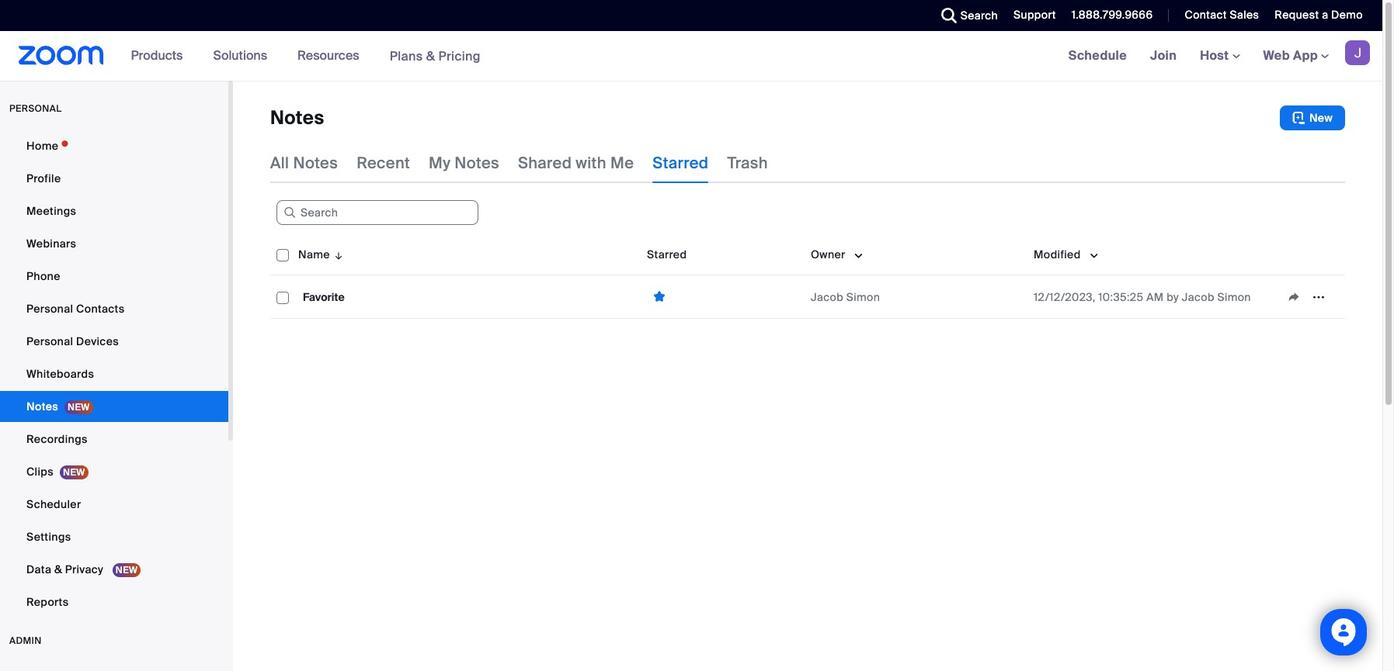Task type: describe. For each thing, give the bounding box(es) containing it.
settings link
[[0, 522, 228, 553]]

me
[[610, 153, 634, 173]]

web app
[[1263, 47, 1318, 64]]

zoom logo image
[[19, 46, 104, 65]]

contact sales
[[1185, 8, 1259, 22]]

all notes
[[270, 153, 338, 173]]

meetings navigation
[[1057, 31, 1382, 82]]

resources
[[298, 47, 359, 64]]

notes right the my
[[455, 153, 499, 173]]

resources button
[[298, 31, 366, 81]]

personal for personal contacts
[[26, 302, 73, 316]]

search button
[[929, 0, 1002, 31]]

sales
[[1230, 8, 1259, 22]]

profile link
[[0, 163, 228, 194]]

profile picture image
[[1345, 40, 1370, 65]]

reports link
[[0, 587, 228, 618]]

my
[[429, 153, 451, 173]]

demo
[[1331, 8, 1363, 22]]

notes right all on the top
[[293, 153, 338, 173]]

privacy
[[65, 563, 103, 577]]

a
[[1322, 8, 1328, 22]]

host button
[[1200, 47, 1240, 64]]

personal menu menu
[[0, 130, 228, 620]]

personal
[[9, 103, 62, 115]]

1 simon from the left
[[846, 290, 880, 304]]

join link
[[1139, 31, 1188, 81]]

favorite starred image
[[647, 290, 672, 304]]

products
[[131, 47, 183, 64]]

phone link
[[0, 261, 228, 292]]

my notes
[[429, 153, 499, 173]]

contact
[[1185, 8, 1227, 22]]

recordings
[[26, 433, 88, 447]]

whiteboards link
[[0, 359, 228, 390]]

notes inside notes link
[[26, 400, 58, 414]]

pricing
[[438, 48, 481, 64]]

solutions
[[213, 47, 267, 64]]

contacts
[[76, 302, 125, 316]]

settings
[[26, 530, 71, 544]]

1.888.799.9666
[[1072, 8, 1153, 22]]

2 jacob from the left
[[1182, 290, 1215, 304]]

am
[[1146, 290, 1164, 304]]

home
[[26, 139, 58, 153]]

personal devices link
[[0, 326, 228, 357]]

arrow down image
[[330, 245, 344, 264]]

host
[[1200, 47, 1232, 64]]

product information navigation
[[119, 31, 492, 82]]

& for privacy
[[54, 563, 62, 577]]

web
[[1263, 47, 1290, 64]]

personal devices
[[26, 335, 119, 349]]

1 jacob from the left
[[811, 290, 844, 304]]

web app button
[[1263, 47, 1329, 64]]

modified
[[1034, 248, 1081, 262]]

shared with me
[[518, 153, 634, 173]]

support
[[1014, 8, 1056, 22]]

banner containing products
[[0, 31, 1382, 82]]

search
[[960, 9, 998, 23]]

whiteboards
[[26, 367, 94, 381]]

notes link
[[0, 391, 228, 422]]

profile
[[26, 172, 61, 186]]

by
[[1167, 290, 1179, 304]]



Task type: vqa. For each thing, say whether or not it's contained in the screenshot.
Previous Month,February 2024 image
no



Task type: locate. For each thing, give the bounding box(es) containing it.
scheduler
[[26, 498, 81, 512]]

Search text field
[[276, 200, 478, 225]]

shared
[[518, 153, 572, 173]]

products button
[[131, 31, 190, 81]]

1 vertical spatial personal
[[26, 335, 73, 349]]

request a demo link
[[1263, 0, 1382, 31], [1275, 8, 1363, 22]]

share image
[[1281, 290, 1306, 304]]

data & privacy link
[[0, 555, 228, 586]]

plans & pricing
[[390, 48, 481, 64]]

1.888.799.9666 button
[[1060, 0, 1157, 31], [1072, 8, 1153, 22]]

favorite
[[303, 290, 345, 304]]

1 vertical spatial starred
[[647, 248, 687, 262]]

plans & pricing link
[[390, 48, 481, 64], [390, 48, 481, 64]]

10:35:25
[[1098, 290, 1144, 304]]

name
[[298, 248, 330, 262]]

trash
[[727, 153, 768, 173]]

admin
[[9, 635, 42, 648]]

phone
[[26, 269, 60, 283]]

banner
[[0, 31, 1382, 82]]

application containing name
[[270, 235, 1357, 331]]

contact sales link
[[1173, 0, 1263, 31], [1185, 8, 1259, 22]]

recordings link
[[0, 424, 228, 455]]

personal inside personal devices "link"
[[26, 335, 73, 349]]

tabs of all notes page tab list
[[270, 143, 768, 183]]

1 horizontal spatial jacob
[[1182, 290, 1215, 304]]

& inside 'product information' navigation
[[426, 48, 435, 64]]

recent
[[357, 153, 410, 173]]

1 personal from the top
[[26, 302, 73, 316]]

new button
[[1280, 106, 1345, 130]]

simon
[[846, 290, 880, 304], [1217, 290, 1251, 304]]

notes
[[270, 106, 324, 130], [293, 153, 338, 173], [455, 153, 499, 173], [26, 400, 58, 414]]

0 horizontal spatial jacob
[[811, 290, 844, 304]]

data & privacy
[[26, 563, 106, 577]]

plans
[[390, 48, 423, 64]]

owner
[[811, 248, 845, 262]]

12/12/2023,
[[1034, 290, 1095, 304]]

request
[[1275, 8, 1319, 22]]

0 horizontal spatial &
[[54, 563, 62, 577]]

personal up whiteboards on the left of the page
[[26, 335, 73, 349]]

application
[[270, 235, 1357, 331], [1281, 285, 1339, 309]]

notes up recordings
[[26, 400, 58, 414]]

support link
[[1002, 0, 1060, 31], [1014, 8, 1056, 22]]

jacob down owner
[[811, 290, 844, 304]]

schedule link
[[1057, 31, 1139, 81]]

& right "data"
[[54, 563, 62, 577]]

more options for favorite image
[[1306, 290, 1331, 304]]

jacob
[[811, 290, 844, 304], [1182, 290, 1215, 304]]

webinars
[[26, 237, 76, 251]]

notes up the all notes at top
[[270, 106, 324, 130]]

join
[[1150, 47, 1177, 64]]

app
[[1293, 47, 1318, 64]]

&
[[426, 48, 435, 64], [54, 563, 62, 577]]

webinars link
[[0, 228, 228, 259]]

data
[[26, 563, 51, 577]]

meetings
[[26, 204, 76, 218]]

solutions button
[[213, 31, 274, 81]]

jacob simon
[[811, 290, 880, 304]]

meetings link
[[0, 196, 228, 227]]

1 vertical spatial &
[[54, 563, 62, 577]]

with
[[576, 153, 607, 173]]

reports
[[26, 596, 69, 610]]

personal contacts link
[[0, 294, 228, 325]]

favorite button
[[298, 287, 349, 307]]

schedule
[[1068, 47, 1127, 64]]

0 horizontal spatial simon
[[846, 290, 880, 304]]

scheduler link
[[0, 489, 228, 520]]

personal for personal devices
[[26, 335, 73, 349]]

starred right the me
[[653, 153, 709, 173]]

clips link
[[0, 457, 228, 488]]

starred
[[653, 153, 709, 173], [647, 248, 687, 262]]

new
[[1309, 111, 1333, 125]]

1 horizontal spatial simon
[[1217, 290, 1251, 304]]

2 personal from the top
[[26, 335, 73, 349]]

devices
[[76, 335, 119, 349]]

jacob right by
[[1182, 290, 1215, 304]]

0 vertical spatial &
[[426, 48, 435, 64]]

& for pricing
[[426, 48, 435, 64]]

12/12/2023, 10:35:25 am by jacob simon
[[1034, 290, 1251, 304]]

1 horizontal spatial &
[[426, 48, 435, 64]]

2 simon from the left
[[1217, 290, 1251, 304]]

personal
[[26, 302, 73, 316], [26, 335, 73, 349]]

all
[[270, 153, 289, 173]]

home link
[[0, 130, 228, 162]]

0 vertical spatial personal
[[26, 302, 73, 316]]

clips
[[26, 465, 54, 479]]

personal down phone
[[26, 302, 73, 316]]

request a demo
[[1275, 8, 1363, 22]]

& right plans
[[426, 48, 435, 64]]

0 vertical spatial starred
[[653, 153, 709, 173]]

starred inside application
[[647, 248, 687, 262]]

starred inside tabs of all notes page tab list
[[653, 153, 709, 173]]

starred up favorite starred "icon"
[[647, 248, 687, 262]]

& inside personal menu menu
[[54, 563, 62, 577]]

personal contacts
[[26, 302, 125, 316]]

personal inside personal contacts link
[[26, 302, 73, 316]]



